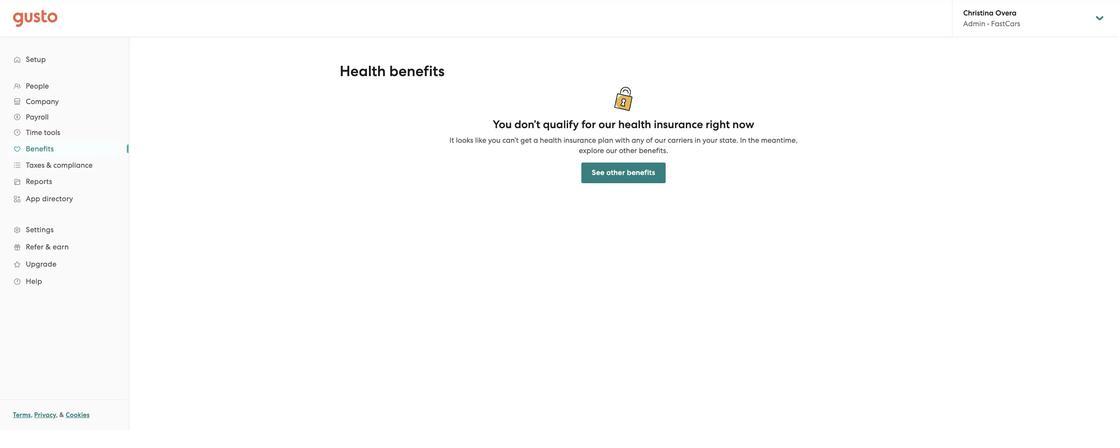 Task type: describe. For each thing, give the bounding box(es) containing it.
it
[[450, 136, 454, 145]]

people button
[[9, 78, 120, 94]]

looks
[[456, 136, 474, 145]]

time tools button
[[9, 125, 120, 140]]

taxes & compliance
[[26, 161, 93, 170]]

0 vertical spatial health
[[619, 118, 652, 131]]

directory
[[42, 194, 73, 203]]

plan
[[598, 136, 614, 145]]

people
[[26, 82, 49, 90]]

right
[[706, 118, 730, 131]]

home image
[[13, 10, 58, 27]]

taxes
[[26, 161, 45, 170]]

help
[[26, 277, 42, 286]]

•
[[988, 19, 990, 28]]

settings link
[[9, 222, 120, 238]]

terms
[[13, 411, 31, 419]]

reports
[[26, 177, 52, 186]]

a
[[534, 136, 538, 145]]

benefits link
[[9, 141, 120, 157]]

company button
[[9, 94, 120, 109]]

refer
[[26, 243, 44, 251]]

payroll button
[[9, 109, 120, 125]]

benefits
[[26, 145, 54, 153]]

for
[[582, 118, 596, 131]]

with
[[616, 136, 630, 145]]

cookies button
[[66, 410, 90, 420]]

health inside it looks like you can't get a health insurance plan with any of our carriers in your state. in the meantime, explore our other benefits.
[[540, 136, 562, 145]]

see other benefits link
[[582, 163, 666, 183]]

it looks like you can't get a health insurance plan with any of our carriers in your state. in the meantime, explore our other benefits.
[[450, 136, 798, 155]]

the
[[749, 136, 760, 145]]

reports link
[[9, 174, 120, 189]]

privacy
[[34, 411, 56, 419]]

app directory
[[26, 194, 73, 203]]

any
[[632, 136, 645, 145]]

insurance inside it looks like you can't get a health insurance plan with any of our carriers in your state. in the meantime, explore our other benefits.
[[564, 136, 597, 145]]

upgrade link
[[9, 256, 120, 272]]

explore
[[579, 146, 604, 155]]

help link
[[9, 274, 120, 289]]

admin
[[964, 19, 986, 28]]

company
[[26, 97, 59, 106]]

get
[[521, 136, 532, 145]]

privacy link
[[34, 411, 56, 419]]

in
[[741, 136, 747, 145]]

benefits.
[[639, 146, 669, 155]]

in
[[695, 136, 701, 145]]

time
[[26, 128, 42, 137]]



Task type: locate. For each thing, give the bounding box(es) containing it.
1 vertical spatial our
[[655, 136, 666, 145]]

can't
[[503, 136, 519, 145]]

overa
[[996, 9, 1017, 18]]

& inside refer & earn link
[[46, 243, 51, 251]]

0 horizontal spatial health
[[540, 136, 562, 145]]

insurance up carriers
[[654, 118, 703, 131]]

list
[[0, 78, 129, 290]]

other inside it looks like you can't get a health insurance plan with any of our carriers in your state. in the meantime, explore our other benefits.
[[619, 146, 637, 155]]

1 , from the left
[[31, 411, 33, 419]]

1 vertical spatial insurance
[[564, 136, 597, 145]]

, left cookies
[[56, 411, 58, 419]]

,
[[31, 411, 33, 419], [56, 411, 58, 419]]

qualify
[[543, 118, 579, 131]]

see other benefits
[[592, 168, 656, 177]]

gusto navigation element
[[0, 37, 129, 304]]

0 horizontal spatial benefits
[[389, 62, 445, 80]]

earn
[[53, 243, 69, 251]]

, left privacy link
[[31, 411, 33, 419]]

2 vertical spatial our
[[606, 146, 618, 155]]

list containing people
[[0, 78, 129, 290]]

taxes & compliance button
[[9, 157, 120, 173]]

app directory link
[[9, 191, 120, 207]]

cookies
[[66, 411, 90, 419]]

other
[[619, 146, 637, 155], [607, 168, 625, 177]]

& left earn
[[46, 243, 51, 251]]

&
[[46, 161, 52, 170], [46, 243, 51, 251], [59, 411, 64, 419]]

meantime,
[[762, 136, 798, 145]]

our right of
[[655, 136, 666, 145]]

other right see
[[607, 168, 625, 177]]

now
[[733, 118, 755, 131]]

0 vertical spatial insurance
[[654, 118, 703, 131]]

1 horizontal spatial health
[[619, 118, 652, 131]]

time tools
[[26, 128, 60, 137]]

1 horizontal spatial insurance
[[654, 118, 703, 131]]

& inside taxes & compliance dropdown button
[[46, 161, 52, 170]]

terms , privacy , & cookies
[[13, 411, 90, 419]]

other down "with"
[[619, 146, 637, 155]]

health up any
[[619, 118, 652, 131]]

of
[[646, 136, 653, 145]]

you don't qualify for our health insurance right now
[[493, 118, 755, 131]]

health right 'a'
[[540, 136, 562, 145]]

fastcars
[[992, 19, 1021, 28]]

1 horizontal spatial benefits
[[627, 168, 656, 177]]

upgrade
[[26, 260, 57, 269]]

& for earn
[[46, 243, 51, 251]]

tools
[[44, 128, 60, 137]]

you
[[489, 136, 501, 145]]

payroll
[[26, 113, 49, 121]]

0 vertical spatial benefits
[[389, 62, 445, 80]]

our down plan
[[606, 146, 618, 155]]

benefits
[[389, 62, 445, 80], [627, 168, 656, 177]]

insurance
[[654, 118, 703, 131], [564, 136, 597, 145]]

carriers
[[668, 136, 693, 145]]

insurance up explore
[[564, 136, 597, 145]]

don't
[[515, 118, 541, 131]]

you
[[493, 118, 512, 131]]

app
[[26, 194, 40, 203]]

health
[[619, 118, 652, 131], [540, 136, 562, 145]]

1 horizontal spatial ,
[[56, 411, 58, 419]]

terms link
[[13, 411, 31, 419]]

see
[[592, 168, 605, 177]]

like
[[475, 136, 487, 145]]

our up plan
[[599, 118, 616, 131]]

& left cookies
[[59, 411, 64, 419]]

2 vertical spatial &
[[59, 411, 64, 419]]

our
[[599, 118, 616, 131], [655, 136, 666, 145], [606, 146, 618, 155]]

christina
[[964, 9, 994, 18]]

0 horizontal spatial insurance
[[564, 136, 597, 145]]

compliance
[[53, 161, 93, 170]]

2 , from the left
[[56, 411, 58, 419]]

0 vertical spatial our
[[599, 118, 616, 131]]

settings
[[26, 225, 54, 234]]

0 vertical spatial other
[[619, 146, 637, 155]]

& right taxes
[[46, 161, 52, 170]]

health
[[340, 62, 386, 80]]

refer & earn link
[[9, 239, 120, 255]]

1 vertical spatial &
[[46, 243, 51, 251]]

1 vertical spatial other
[[607, 168, 625, 177]]

0 vertical spatial &
[[46, 161, 52, 170]]

setup
[[26, 55, 46, 64]]

1 vertical spatial health
[[540, 136, 562, 145]]

setup link
[[9, 52, 120, 67]]

your
[[703, 136, 718, 145]]

0 horizontal spatial ,
[[31, 411, 33, 419]]

refer & earn
[[26, 243, 69, 251]]

health benefits
[[340, 62, 445, 80]]

1 vertical spatial benefits
[[627, 168, 656, 177]]

state.
[[720, 136, 739, 145]]

& for compliance
[[46, 161, 52, 170]]

christina overa admin • fastcars
[[964, 9, 1021, 28]]



Task type: vqa. For each thing, say whether or not it's contained in the screenshot.
1st We from the bottom
no



